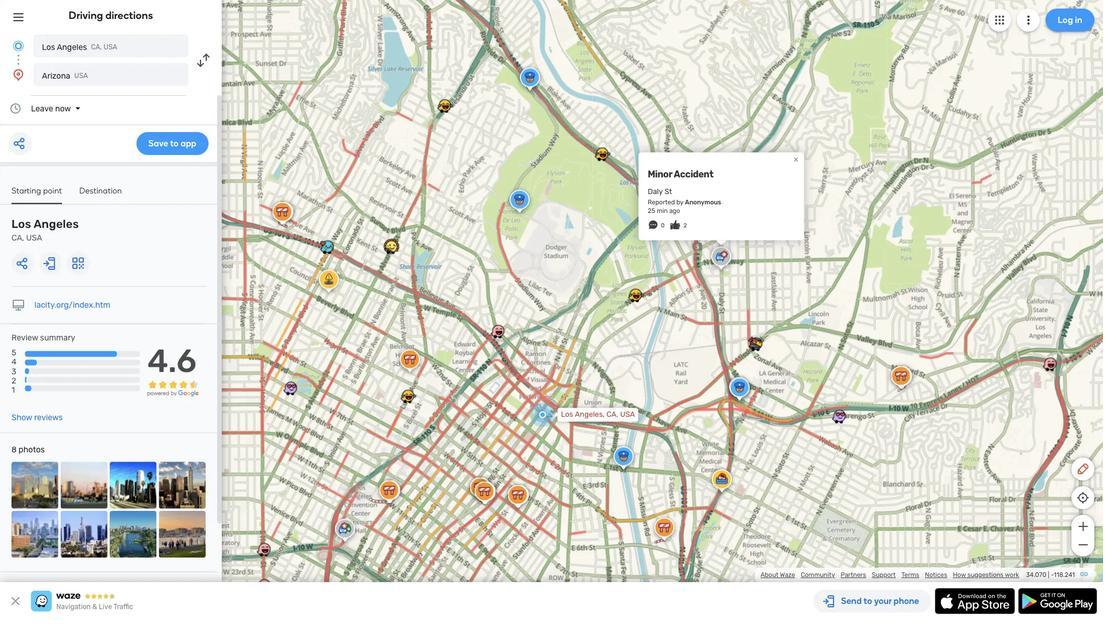 Task type: vqa. For each thing, say whether or not it's contained in the screenshot.
current location icon
yes



Task type: describe. For each thing, give the bounding box(es) containing it.
image 2 of los angeles, los angeles image
[[61, 462, 107, 509]]

minor accident
[[648, 169, 714, 180]]

anonymous
[[685, 199, 721, 206]]

photos
[[19, 445, 45, 455]]

driving directions
[[69, 9, 153, 22]]

4
[[11, 358, 16, 367]]

community link
[[801, 572, 835, 579]]

support
[[872, 572, 896, 579]]

starting
[[11, 186, 41, 195]]

1 vertical spatial los angeles ca, usa
[[11, 218, 79, 243]]

5 4 3 2 1
[[11, 348, 16, 395]]

image 3 of los angeles, los angeles image
[[110, 462, 157, 509]]

image 8 of los angeles, los angeles image
[[159, 512, 206, 558]]

about
[[761, 572, 779, 579]]

starting point
[[11, 186, 62, 195]]

3
[[11, 367, 16, 376]]

search
[[56, 582, 81, 592]]

st
[[665, 187, 672, 196]]

× link
[[791, 154, 801, 165]]

image 5 of los angeles, los angeles image
[[11, 512, 58, 558]]

point
[[43, 186, 62, 195]]

×
[[794, 154, 799, 165]]

reviews
[[34, 413, 63, 423]]

people
[[11, 582, 37, 592]]

los angeles, ca, usa
[[561, 411, 635, 419]]

terms
[[902, 572, 919, 579]]

0
[[661, 222, 665, 229]]

25
[[648, 207, 655, 215]]

usa down starting point button
[[26, 233, 42, 243]]

summary
[[40, 333, 75, 343]]

lacity.org/index.htm link
[[34, 301, 110, 310]]

image 6 of los angeles, los angeles image
[[61, 512, 107, 558]]

ago
[[669, 207, 680, 215]]

reported
[[648, 199, 675, 206]]

location image
[[11, 68, 25, 82]]

1 vertical spatial angeles
[[34, 218, 79, 231]]

1 horizontal spatial ca,
[[91, 43, 102, 51]]

show
[[11, 413, 32, 423]]

0 vertical spatial los
[[42, 42, 55, 52]]

1
[[11, 385, 15, 395]]

about waze link
[[761, 572, 795, 579]]

zoom out image
[[1076, 538, 1090, 552]]

4.6
[[147, 342, 197, 380]]

computer image
[[11, 299, 25, 312]]

about waze community partners support terms notices how suggestions work
[[761, 572, 1019, 579]]

0 vertical spatial angeles
[[57, 42, 87, 52]]

2 vertical spatial ca,
[[607, 411, 618, 419]]

waze
[[780, 572, 795, 579]]

angeles,
[[575, 411, 605, 419]]

pencil image
[[1076, 463, 1090, 476]]

community
[[801, 572, 835, 579]]

|
[[1048, 572, 1050, 579]]

partners
[[841, 572, 866, 579]]

minor
[[648, 169, 673, 180]]

live
[[99, 603, 112, 611]]

terms link
[[902, 572, 919, 579]]

0 vertical spatial los angeles ca, usa
[[42, 42, 117, 52]]

usa inside arizona usa
[[74, 72, 88, 80]]



Task type: locate. For each thing, give the bounding box(es) containing it.
notices link
[[925, 572, 947, 579]]

image 7 of los angeles, los angeles image
[[110, 512, 157, 558]]

leave
[[31, 104, 53, 113]]

2 vertical spatial los
[[561, 411, 573, 419]]

34.070 | -118.241
[[1026, 572, 1075, 579]]

accident
[[674, 169, 714, 180]]

arizona usa
[[42, 71, 88, 80]]

suggestions
[[968, 572, 1004, 579]]

image 4 of los angeles, los angeles image
[[159, 462, 206, 509]]

directions
[[105, 9, 153, 22]]

people also search for
[[11, 582, 94, 592]]

8
[[11, 445, 17, 455]]

2 horizontal spatial ca,
[[607, 411, 618, 419]]

los angeles ca, usa down driving
[[42, 42, 117, 52]]

usa right angeles,
[[620, 411, 635, 419]]

2 down 4
[[11, 376, 16, 386]]

0 horizontal spatial los
[[11, 218, 31, 231]]

also
[[39, 582, 54, 592]]

support link
[[872, 572, 896, 579]]

1 vertical spatial los
[[11, 218, 31, 231]]

navigation
[[56, 603, 91, 611]]

show reviews
[[11, 413, 63, 423]]

0 vertical spatial ca,
[[91, 43, 102, 51]]

los down starting point button
[[11, 218, 31, 231]]

ca, right angeles,
[[607, 411, 618, 419]]

los angeles ca, usa down starting point button
[[11, 218, 79, 243]]

starting point button
[[11, 186, 62, 204]]

for
[[83, 582, 94, 592]]

min
[[657, 207, 668, 215]]

angeles down point
[[34, 218, 79, 231]]

118.241
[[1054, 572, 1075, 579]]

usa
[[104, 43, 117, 51], [74, 72, 88, 80], [26, 233, 42, 243], [620, 411, 635, 419]]

ca, down starting point button
[[11, 233, 24, 243]]

1 vertical spatial ca,
[[11, 233, 24, 243]]

destination button
[[79, 186, 122, 203]]

by
[[677, 199, 684, 206]]

1 horizontal spatial 2
[[684, 222, 687, 229]]

&
[[92, 603, 97, 611]]

8 photos
[[11, 445, 45, 455]]

1 horizontal spatial los
[[42, 42, 55, 52]]

destination
[[79, 186, 122, 195]]

x image
[[9, 595, 22, 609]]

-
[[1051, 572, 1054, 579]]

daly st reported by anonymous 25 min ago
[[648, 187, 721, 215]]

los
[[42, 42, 55, 52], [11, 218, 31, 231], [561, 411, 573, 419]]

2 horizontal spatial los
[[561, 411, 573, 419]]

review
[[11, 333, 38, 343]]

1 vertical spatial 2
[[11, 376, 16, 386]]

now
[[55, 104, 71, 113]]

0 horizontal spatial ca,
[[11, 233, 24, 243]]

current location image
[[11, 39, 25, 53]]

ca, down driving
[[91, 43, 102, 51]]

0 vertical spatial 2
[[684, 222, 687, 229]]

angeles up arizona usa
[[57, 42, 87, 52]]

notices
[[925, 572, 947, 579]]

link image
[[1080, 570, 1089, 579]]

partners link
[[841, 572, 866, 579]]

2 right 0 at the right top of page
[[684, 222, 687, 229]]

work
[[1005, 572, 1019, 579]]

how
[[953, 572, 966, 579]]

los angeles ca, usa
[[42, 42, 117, 52], [11, 218, 79, 243]]

34.070
[[1026, 572, 1047, 579]]

angeles
[[57, 42, 87, 52], [34, 218, 79, 231]]

driving
[[69, 9, 103, 22]]

leave now
[[31, 104, 71, 113]]

2
[[684, 222, 687, 229], [11, 376, 16, 386]]

usa right arizona
[[74, 72, 88, 80]]

ca,
[[91, 43, 102, 51], [11, 233, 24, 243], [607, 411, 618, 419]]

los up arizona
[[42, 42, 55, 52]]

5
[[11, 348, 16, 358]]

zoom in image
[[1076, 520, 1090, 534]]

daly
[[648, 187, 663, 196]]

2 inside 5 4 3 2 1
[[11, 376, 16, 386]]

arizona
[[42, 71, 70, 80]]

clock image
[[9, 102, 22, 116]]

how suggestions work link
[[953, 572, 1019, 579]]

image 1 of los angeles, los angeles image
[[11, 462, 58, 509]]

usa down driving directions
[[104, 43, 117, 51]]

navigation & live traffic
[[56, 603, 133, 611]]

los left angeles,
[[561, 411, 573, 419]]

traffic
[[113, 603, 133, 611]]

lacity.org/index.htm
[[34, 301, 110, 310]]

review summary
[[11, 333, 75, 343]]

0 horizontal spatial 2
[[11, 376, 16, 386]]



